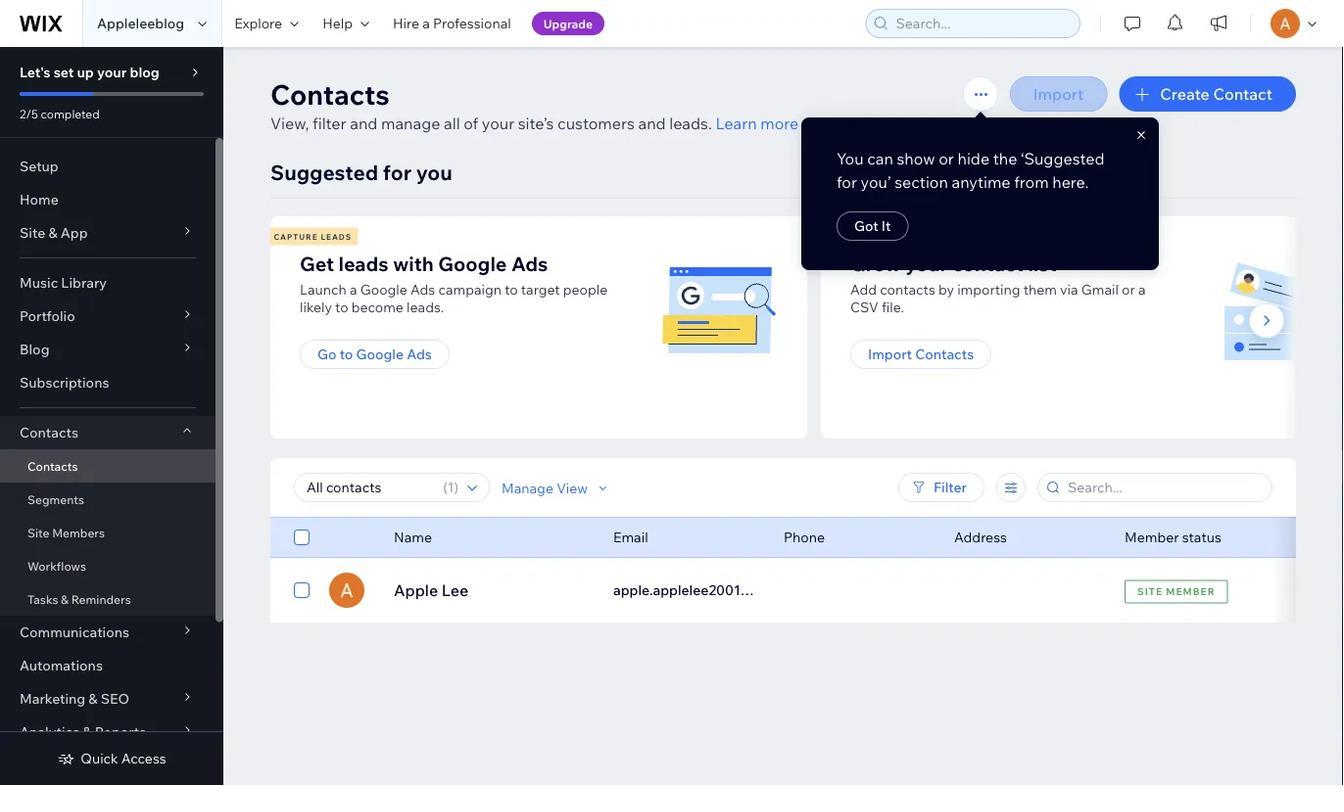Task type: locate. For each thing, give the bounding box(es) containing it.
ads down "with"
[[411, 281, 435, 298]]

0 vertical spatial to
[[505, 281, 518, 298]]

importing
[[957, 281, 1020, 298]]

subscriptions
[[20, 374, 109, 391]]

for left you
[[383, 159, 412, 185]]

& right tasks
[[61, 592, 69, 607]]

likely
[[300, 299, 332, 316]]

quick access button
[[57, 750, 166, 768]]

0 horizontal spatial leads.
[[407, 299, 444, 316]]

2 vertical spatial google
[[356, 346, 404, 363]]

contacts button
[[0, 416, 216, 450]]

more
[[846, 232, 874, 241]]

you
[[836, 149, 863, 169]]

member
[[1125, 529, 1179, 546], [1166, 586, 1216, 598]]

capture
[[274, 232, 318, 241]]

2 horizontal spatial a
[[1138, 281, 1146, 298]]

0 vertical spatial your
[[97, 64, 127, 81]]

let's set up your blog
[[20, 64, 159, 81]]

and right customers
[[638, 114, 666, 133]]

view down member status
[[1160, 581, 1196, 601]]

1 vertical spatial member
[[1166, 586, 1216, 598]]

1 vertical spatial or
[[1122, 281, 1135, 298]]

google inside button
[[356, 346, 404, 363]]

& up 'quick'
[[83, 724, 92, 741]]

your up the contacts
[[905, 251, 948, 276]]

tasks
[[27, 592, 58, 607]]

import contacts button
[[850, 340, 992, 369]]

to right go
[[340, 346, 353, 363]]

Search... field
[[890, 10, 1074, 37], [1062, 474, 1266, 502]]

1 horizontal spatial or
[[1122, 281, 1135, 298]]

0 vertical spatial leads.
[[669, 114, 712, 133]]

leads
[[321, 232, 352, 241]]

you
[[416, 159, 452, 185]]

ads up target
[[511, 251, 548, 276]]

1 vertical spatial site
[[27, 526, 49, 540]]

)
[[454, 479, 458, 496]]

reminders
[[71, 592, 131, 607]]

list containing get leads with google ads
[[267, 217, 1343, 439]]

1 vertical spatial view
[[1160, 581, 1196, 601]]

view link
[[1136, 573, 1220, 608]]

view inside dropdown button
[[557, 479, 588, 496]]

'suggested
[[1021, 149, 1104, 169]]

for down you
[[836, 172, 857, 192]]

member left status
[[1125, 529, 1179, 546]]

0 vertical spatial google
[[438, 251, 507, 276]]

with
[[393, 251, 434, 276]]

to inside button
[[340, 346, 353, 363]]

blog
[[130, 64, 159, 81]]

learn more button
[[716, 112, 799, 135]]

0 horizontal spatial or
[[939, 149, 954, 169]]

them
[[1023, 281, 1057, 298]]

contacts down by
[[915, 346, 974, 363]]

site down segments
[[27, 526, 49, 540]]

to down launch at the top of page
[[335, 299, 348, 316]]

0 vertical spatial search... field
[[890, 10, 1074, 37]]

a inside get leads with google ads launch a google ads campaign to target people likely to become leads.
[[350, 281, 357, 298]]

go to google ads button
[[300, 340, 450, 369]]

0 horizontal spatial and
[[350, 114, 378, 133]]

0 horizontal spatial your
[[97, 64, 127, 81]]

1 vertical spatial ads
[[411, 281, 435, 298]]

contacts
[[270, 77, 390, 111], [915, 346, 974, 363], [20, 424, 78, 441], [27, 459, 78, 474]]

None checkbox
[[294, 526, 310, 550], [294, 579, 310, 603], [294, 526, 310, 550], [294, 579, 310, 603]]

& inside dropdown button
[[48, 224, 57, 241]]

for inside you can show or hide the 'suggested for you' section anytime from here.
[[836, 172, 857, 192]]

tasks & reminders
[[27, 592, 131, 607]]

name
[[394, 529, 432, 546]]

1 horizontal spatial leads.
[[669, 114, 712, 133]]

a
[[422, 15, 430, 32], [350, 281, 357, 298], [1138, 281, 1146, 298]]

member down status
[[1166, 586, 1216, 598]]

& for analytics
[[83, 724, 92, 741]]

quick
[[81, 750, 118, 768]]

ads down get leads with google ads launch a google ads campaign to target people likely to become leads.
[[407, 346, 432, 363]]

& for marketing
[[88, 691, 98, 708]]

& left "app"
[[48, 224, 57, 241]]

1 and from the left
[[350, 114, 378, 133]]

import up 'suggested at the right of page
[[1033, 84, 1084, 104]]

set
[[54, 64, 74, 81]]

1 horizontal spatial view
[[1160, 581, 1196, 601]]

1 horizontal spatial your
[[482, 114, 514, 133]]

0 vertical spatial or
[[939, 149, 954, 169]]

contacts down the subscriptions
[[20, 424, 78, 441]]

show
[[897, 149, 935, 169]]

act
[[1325, 529, 1343, 546]]

google down become
[[356, 346, 404, 363]]

tasks & reminders link
[[0, 583, 216, 616]]

contacts up filter
[[270, 77, 390, 111]]

and right filter
[[350, 114, 378, 133]]

by
[[938, 281, 954, 298]]

site down member status
[[1137, 586, 1163, 598]]

go
[[317, 346, 337, 363]]

contacts inside the contacts view, filter and manage all of your site's customers and leads. learn more
[[270, 77, 390, 111]]

0 vertical spatial view
[[557, 479, 588, 496]]

0 horizontal spatial view
[[557, 479, 588, 496]]

your right up
[[97, 64, 127, 81]]

( 1 )
[[443, 479, 458, 496]]

up
[[77, 64, 94, 81]]

0 vertical spatial import
[[1033, 84, 1084, 104]]

the
[[993, 149, 1017, 169]]

target
[[521, 281, 560, 298]]

a right gmail
[[1138, 281, 1146, 298]]

suggested for you
[[270, 159, 452, 185]]

contacts up segments
[[27, 459, 78, 474]]

list
[[267, 217, 1343, 439]]

1 horizontal spatial a
[[422, 15, 430, 32]]

marketing
[[20, 691, 85, 708]]

portfolio button
[[0, 300, 216, 333]]

your right of
[[482, 114, 514, 133]]

2 vertical spatial ads
[[407, 346, 432, 363]]

site inside dropdown button
[[20, 224, 45, 241]]

2 vertical spatial your
[[905, 251, 948, 276]]

your inside grow your contact list add contacts by importing them via gmail or a csv file.
[[905, 251, 948, 276]]

status
[[1182, 529, 1222, 546]]

portfolio
[[20, 308, 75, 325]]

import inside "list"
[[868, 346, 912, 363]]

grow your contact list add contacts by importing them via gmail or a csv file.
[[850, 251, 1146, 316]]

go to google ads
[[317, 346, 432, 363]]

access
[[121, 750, 166, 768]]

leads. down "with"
[[407, 299, 444, 316]]

hire a professional link
[[381, 0, 523, 47]]

1 horizontal spatial and
[[638, 114, 666, 133]]

& left "seo"
[[88, 691, 98, 708]]

contacts inside contacts popup button
[[20, 424, 78, 441]]

0 horizontal spatial import
[[868, 346, 912, 363]]

2 vertical spatial site
[[1137, 586, 1163, 598]]

sidebar element
[[0, 47, 223, 786]]

google up become
[[360, 281, 407, 298]]

or
[[939, 149, 954, 169], [1122, 281, 1135, 298]]

view right "manage"
[[557, 479, 588, 496]]

site & app button
[[0, 217, 216, 250]]

setup
[[20, 158, 59, 175]]

a right the hire
[[422, 15, 430, 32]]

google up campaign
[[438, 251, 507, 276]]

site
[[20, 224, 45, 241], [27, 526, 49, 540], [1137, 586, 1163, 598]]

google
[[438, 251, 507, 276], [360, 281, 407, 298], [356, 346, 404, 363]]

music library link
[[0, 266, 216, 300]]

1 vertical spatial import
[[868, 346, 912, 363]]

or right gmail
[[1122, 281, 1135, 298]]

0 vertical spatial site
[[20, 224, 45, 241]]

1 vertical spatial google
[[360, 281, 407, 298]]

0 horizontal spatial for
[[383, 159, 412, 185]]

or left the hide on the top of page
[[939, 149, 954, 169]]

suggested
[[270, 159, 378, 185]]

1 horizontal spatial import
[[1033, 84, 1084, 104]]

your
[[97, 64, 127, 81], [482, 114, 514, 133], [905, 251, 948, 276]]

to
[[505, 281, 518, 298], [335, 299, 348, 316], [340, 346, 353, 363]]

2/5
[[20, 106, 38, 121]]

to left target
[[505, 281, 518, 298]]

contacts inside contacts link
[[27, 459, 78, 474]]

hire
[[393, 15, 419, 32]]

leads. left learn
[[669, 114, 712, 133]]

site & app
[[20, 224, 88, 241]]

view
[[557, 479, 588, 496], [1160, 581, 1196, 601]]

workflows
[[27, 559, 86, 574]]

help button
[[311, 0, 381, 47]]

site down home at the top
[[20, 224, 45, 241]]

2 and from the left
[[638, 114, 666, 133]]

2 horizontal spatial your
[[905, 251, 948, 276]]

here.
[[1052, 172, 1089, 192]]

csv
[[850, 299, 879, 316]]

automations link
[[0, 650, 216, 683]]

0 horizontal spatial a
[[350, 281, 357, 298]]

for
[[383, 159, 412, 185], [836, 172, 857, 192]]

a inside grow your contact list add contacts by importing them via gmail or a csv file.
[[1138, 281, 1146, 298]]

site for site members
[[27, 526, 49, 540]]

email
[[613, 529, 648, 546]]

site for site member
[[1137, 586, 1163, 598]]

lee
[[442, 581, 468, 601]]

1 vertical spatial leads.
[[407, 299, 444, 316]]

get more contacts
[[824, 232, 928, 241]]

customers
[[558, 114, 635, 133]]

import down the file.
[[868, 346, 912, 363]]

1 vertical spatial your
[[482, 114, 514, 133]]

a down leads
[[350, 281, 357, 298]]

2 vertical spatial to
[[340, 346, 353, 363]]

1 horizontal spatial for
[[836, 172, 857, 192]]



Task type: vqa. For each thing, say whether or not it's contained in the screenshot.
the Categories on the top left of page
no



Task type: describe. For each thing, give the bounding box(es) containing it.
become
[[351, 299, 404, 316]]

campaign
[[438, 281, 502, 298]]

upgrade
[[544, 16, 593, 31]]

add
[[850, 281, 877, 298]]

let's
[[20, 64, 51, 81]]

contact
[[1213, 84, 1273, 104]]

gmail
[[1081, 281, 1119, 298]]

capture leads
[[274, 232, 352, 241]]

contacts link
[[0, 450, 216, 483]]

you can show or hide the 'suggested for you' section anytime from here.
[[836, 149, 1104, 192]]

contact
[[952, 251, 1024, 276]]

it
[[881, 217, 891, 235]]

filter
[[313, 114, 346, 133]]

automations
[[20, 657, 103, 675]]

you'
[[861, 172, 891, 192]]

& for tasks
[[61, 592, 69, 607]]

communications
[[20, 624, 129, 641]]

list
[[1028, 251, 1057, 276]]

filter button
[[898, 473, 985, 503]]

manage
[[381, 114, 440, 133]]

got it
[[854, 217, 891, 235]]

create contact
[[1160, 84, 1273, 104]]

seo
[[101, 691, 129, 708]]

1 vertical spatial search... field
[[1062, 474, 1266, 502]]

address
[[954, 529, 1007, 546]]

site for site & app
[[20, 224, 45, 241]]

contacts
[[880, 281, 935, 298]]

got
[[854, 217, 878, 235]]

a inside hire a professional "link"
[[422, 15, 430, 32]]

site members link
[[0, 516, 216, 550]]

member status
[[1125, 529, 1222, 546]]

create
[[1160, 84, 1210, 104]]

Unsaved view field
[[301, 474, 437, 502]]

analytics & reports
[[20, 724, 146, 741]]

filter
[[934, 479, 967, 496]]

hire a professional
[[393, 15, 511, 32]]

last act
[[1295, 529, 1343, 546]]

marketing & seo
[[20, 691, 129, 708]]

phone
[[784, 529, 825, 546]]

anytime
[[952, 172, 1010, 192]]

music
[[20, 274, 58, 291]]

site's
[[518, 114, 554, 133]]

leads. inside get leads with google ads launch a google ads campaign to target people likely to become leads.
[[407, 299, 444, 316]]

contacts inside import contacts button
[[915, 346, 974, 363]]

library
[[61, 274, 107, 291]]

analytics & reports button
[[0, 716, 216, 749]]

import button
[[1010, 76, 1107, 112]]

create contact button
[[1119, 76, 1296, 112]]

file.
[[882, 299, 904, 316]]

your inside the contacts view, filter and manage all of your site's customers and leads. learn more
[[482, 114, 514, 133]]

0 vertical spatial member
[[1125, 529, 1179, 546]]

0 vertical spatial ads
[[511, 251, 548, 276]]

blog button
[[0, 333, 216, 366]]

manage
[[502, 479, 554, 496]]

import for import contacts
[[868, 346, 912, 363]]

from
[[1014, 172, 1049, 192]]

2/5 completed
[[20, 106, 100, 121]]

more
[[760, 114, 799, 133]]

subscriptions link
[[0, 366, 216, 400]]

got it button
[[836, 212, 908, 241]]

grow
[[850, 251, 901, 276]]

import for import
[[1033, 84, 1084, 104]]

contacts view, filter and manage all of your site's customers and leads. learn more
[[270, 77, 799, 133]]

1
[[447, 479, 454, 496]]

or inside you can show or hide the 'suggested for you' section anytime from here.
[[939, 149, 954, 169]]

or inside grow your contact list add contacts by importing them via gmail or a csv file.
[[1122, 281, 1135, 298]]

reports
[[95, 724, 146, 741]]

apple lee
[[394, 581, 468, 601]]

apple.applelee2001@gmail.com
[[613, 582, 821, 599]]

ads inside button
[[407, 346, 432, 363]]

segments link
[[0, 483, 216, 516]]

professional
[[433, 15, 511, 32]]

communications button
[[0, 616, 216, 650]]

hide
[[957, 149, 989, 169]]

music library
[[20, 274, 107, 291]]

blog
[[20, 341, 49, 358]]

help
[[322, 15, 353, 32]]

leads
[[338, 251, 389, 276]]

manage view
[[502, 479, 588, 496]]

site member
[[1137, 586, 1216, 598]]

1 vertical spatial to
[[335, 299, 348, 316]]

of
[[464, 114, 478, 133]]

(
[[443, 479, 447, 496]]

app
[[61, 224, 88, 241]]

manage view button
[[502, 479, 611, 497]]

apple lee image
[[329, 573, 364, 608]]

completed
[[41, 106, 100, 121]]

contacts
[[876, 232, 928, 241]]

leads. inside the contacts view, filter and manage all of your site's customers and leads. learn more
[[669, 114, 712, 133]]

get
[[824, 232, 843, 241]]

your inside sidebar element
[[97, 64, 127, 81]]

via
[[1060, 281, 1078, 298]]

marketing & seo button
[[0, 683, 216, 716]]

& for site
[[48, 224, 57, 241]]

get leads with google ads launch a google ads campaign to target people likely to become leads.
[[300, 251, 608, 316]]

upgrade button
[[532, 12, 604, 35]]

explore
[[234, 15, 282, 32]]

home link
[[0, 183, 216, 217]]



